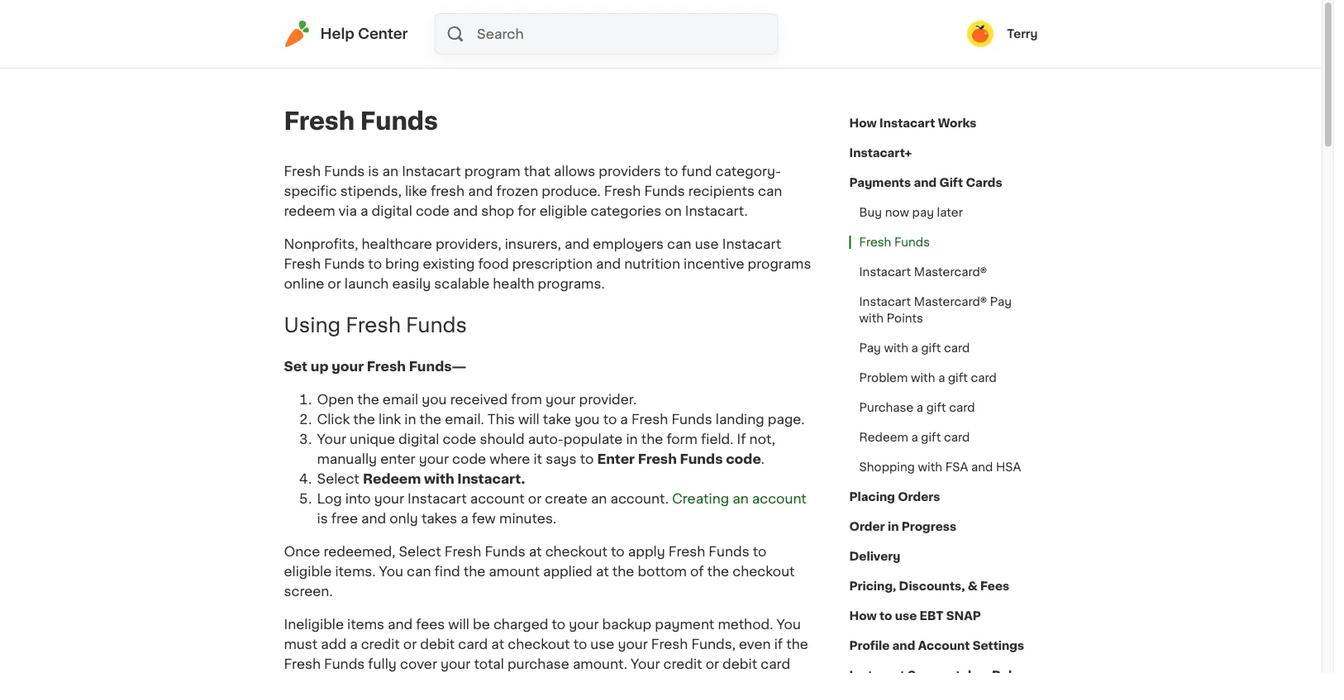 Task type: describe. For each thing, give the bounding box(es) containing it.
0 vertical spatial redeem
[[860, 432, 909, 443]]

only
[[390, 512, 418, 525]]

set up your fresh funds—
[[284, 360, 467, 373]]

if
[[774, 637, 783, 651]]

payments and gift cards link
[[850, 168, 1003, 198]]

to inside you must add a credit or debit card at checkout to use your fresh funds, even if the fresh funds fully cover your total purchase amount. your credit or debit ca
[[574, 637, 587, 651]]

says
[[546, 452, 577, 465]]

funds up on
[[644, 184, 685, 198]]

categories
[[591, 204, 662, 217]]

bring
[[385, 257, 420, 270]]

and left fees
[[388, 618, 413, 631]]

instacart mastercard® pay with points link
[[850, 287, 1038, 333]]

funds inside you must add a credit or debit card at checkout to use your fresh funds, even if the fresh funds fully cover your total purchase amount. your credit or debit ca
[[324, 657, 365, 670]]

should
[[480, 432, 525, 446]]

progress
[[902, 521, 957, 532]]

card inside you must add a credit or debit card at checkout to use your fresh funds, even if the fresh funds fully cover your total purchase amount. your credit or debit ca
[[458, 637, 488, 651]]

Search search field
[[476, 14, 778, 54]]

how to use ebt snap link
[[850, 601, 981, 631]]

profile and account settings
[[850, 640, 1025, 652]]

up
[[311, 360, 329, 373]]

few
[[472, 512, 496, 525]]

ebt
[[920, 610, 944, 622]]

and left gift
[[914, 177, 937, 189]]

snap
[[947, 610, 981, 622]]

mastercard® for instacart mastercard®
[[914, 266, 987, 278]]

once redeemed, select fresh funds at checkout to apply fresh funds to eligible items. you can find the amount applied at the bottom of the checkout screen.
[[284, 545, 795, 598]]

ineligible
[[284, 618, 344, 631]]

&
[[968, 580, 978, 592]]

gift up the problem with a gift card link
[[921, 342, 941, 354]]

via
[[339, 204, 357, 217]]

this
[[488, 412, 515, 426]]

received
[[450, 393, 508, 406]]

funds up funds—
[[406, 315, 467, 335]]

user avatar image
[[968, 21, 994, 47]]

funds down field.
[[680, 452, 723, 465]]

0 horizontal spatial debit
[[420, 637, 455, 651]]

a up redeem a gift card
[[917, 402, 924, 413]]

your unique digital code should auto-populate in the form field. if not, manually enter your code where it says to
[[317, 432, 775, 465]]

shopping with fsa and hsa link
[[850, 452, 1031, 482]]

1 horizontal spatial an
[[591, 492, 607, 505]]

mastercard® for instacart mastercard® pay with points
[[914, 296, 987, 308]]

is inside fresh funds is an instacart program that allows providers to fund category- specific stipends, like fresh and frozen produce. fresh funds recipients can redeem via a digital code and shop for eligible categories on instacart.
[[368, 165, 379, 178]]

the right find
[[464, 565, 486, 578]]

food
[[478, 257, 509, 270]]

with for problem
[[911, 372, 936, 384]]

code down 'if'
[[726, 452, 761, 465]]

your inside you must add a credit or debit card at checkout to use your fresh funds, even if the fresh funds fully cover your total purchase amount. your credit or debit ca
[[631, 657, 660, 670]]

0 vertical spatial at
[[529, 545, 542, 558]]

how for how to use ebt snap
[[850, 610, 877, 622]]

problem with a gift card
[[860, 372, 997, 384]]

a down "purchase a gift card" link
[[912, 432, 918, 443]]

funds inside open the email you received from your provider. click the link in the email. this will take you to a fresh funds landing page.
[[672, 412, 712, 426]]

fresh inside open the email you received from your provider. click the link in the email. this will take you to a fresh funds landing page.
[[632, 412, 668, 426]]

you inside once redeemed, select fresh funds at checkout to apply fresh funds to eligible items. you can find the amount applied at the bottom of the checkout screen.
[[379, 565, 403, 578]]

add
[[321, 637, 346, 651]]

minutes.
[[499, 512, 557, 525]]

instacart inside "link"
[[860, 266, 911, 278]]

to inside open the email you received from your provider. click the link in the email. this will take you to a fresh funds landing page.
[[603, 412, 617, 426]]

field.
[[701, 432, 734, 446]]

can inside fresh funds is an instacart program that allows providers to fund category- specific stipends, like fresh and frozen produce. fresh funds recipients can redeem via a digital code and shop for eligible categories on instacart.
[[758, 184, 783, 198]]

checkout inside you must add a credit or debit card at checkout to use your fresh funds, even if the fresh funds fully cover your total purchase amount. your credit or debit ca
[[508, 637, 570, 651]]

existing
[[423, 257, 475, 270]]

produce.
[[542, 184, 601, 198]]

2 horizontal spatial at
[[596, 565, 609, 578]]

card inside redeem a gift card link
[[944, 432, 970, 443]]

log
[[317, 492, 342, 505]]

code down should
[[452, 452, 486, 465]]

shop
[[481, 204, 515, 217]]

set
[[284, 360, 308, 373]]

an inside fresh funds is an instacart program that allows providers to fund category- specific stipends, like fresh and frozen produce. fresh funds recipients can redeem via a digital code and shop for eligible categories on instacart.
[[382, 165, 399, 178]]

2 horizontal spatial an
[[733, 492, 749, 505]]

funds,
[[692, 637, 736, 651]]

placing orders link
[[850, 482, 941, 512]]

to down pricing,
[[880, 610, 892, 622]]

your inside select redeem with instacart. log into your instacart account or create an account. creating an account is free and only takes a few minutes.
[[374, 492, 404, 505]]

insurers,
[[505, 237, 561, 251]]

profile and account settings link
[[850, 631, 1025, 661]]

gift up "purchase a gift card" link
[[948, 372, 968, 384]]

instacart image
[[284, 21, 310, 47]]

creating an account link
[[672, 492, 807, 505]]

fresh
[[431, 184, 465, 198]]

1 horizontal spatial you
[[575, 412, 600, 426]]

works
[[938, 117, 977, 129]]

like
[[405, 184, 427, 198]]

delivery link
[[850, 542, 901, 571]]

or up cover
[[403, 637, 417, 651]]

your inside your unique digital code should auto-populate in the form field. if not, manually enter your code where it says to
[[419, 452, 449, 465]]

instacart. inside select redeem with instacart. log into your instacart account or create an account. creating an account is free and only takes a few minutes.
[[457, 472, 525, 485]]

a down points
[[912, 342, 919, 354]]

the inside you must add a credit or debit card at checkout to use your fresh funds, even if the fresh funds fully cover your total purchase amount. your credit or debit ca
[[787, 637, 808, 651]]

applied
[[543, 565, 593, 578]]

account.
[[611, 492, 669, 505]]

fees
[[981, 580, 1010, 592]]

your up amount.
[[569, 618, 599, 631]]

or down 'funds,'
[[706, 657, 719, 670]]

you inside you must add a credit or debit card at checkout to use your fresh funds, even if the fresh funds fully cover your total purchase amount. your credit or debit ca
[[777, 618, 801, 631]]

page.
[[768, 412, 805, 426]]

pay inside instacart mastercard® pay with points
[[990, 296, 1012, 308]]

delivery
[[850, 551, 901, 562]]

prescription
[[512, 257, 593, 270]]

the up link on the bottom left of page
[[357, 393, 379, 406]]

amount
[[489, 565, 540, 578]]

payments
[[850, 177, 911, 189]]

instacart up instacart+
[[880, 117, 936, 129]]

items
[[347, 618, 384, 631]]

to inside fresh funds is an instacart program that allows providers to fund category- specific stipends, like fresh and frozen produce. fresh funds recipients can redeem via a digital code and shop for eligible categories on instacart.
[[665, 165, 678, 178]]

easily
[[392, 277, 431, 290]]

your right up
[[332, 360, 364, 373]]

of
[[690, 565, 704, 578]]

fresh funds link
[[850, 227, 940, 257]]

redeem
[[284, 204, 335, 217]]

funds up like at top left
[[360, 110, 438, 133]]

take
[[543, 412, 571, 426]]

the down apply
[[613, 565, 634, 578]]

placing
[[850, 491, 895, 503]]

manually
[[317, 452, 377, 465]]

eligible inside fresh funds is an instacart program that allows providers to fund category- specific stipends, like fresh and frozen produce. fresh funds recipients can redeem via a digital code and shop for eligible categories on instacart.
[[540, 204, 587, 217]]

unique
[[350, 432, 395, 446]]

specific
[[284, 184, 337, 198]]

your down backup
[[618, 637, 648, 651]]

gift down "problem with a gift card"
[[927, 402, 946, 413]]

is inside select redeem with instacart. log into your instacart account or create an account. creating an account is free and only takes a few minutes.
[[317, 512, 328, 525]]

category-
[[716, 165, 781, 178]]

your inside open the email you received from your provider. click the link in the email. this will take you to a fresh funds landing page.
[[546, 393, 576, 406]]

for
[[518, 204, 536, 217]]

code down "email." on the bottom left of page
[[443, 432, 477, 446]]

your inside your unique digital code should auto-populate in the form field. if not, manually enter your code where it says to
[[317, 432, 346, 446]]

0 horizontal spatial credit
[[361, 637, 400, 651]]

open
[[317, 393, 354, 406]]

shopping with fsa and hsa
[[860, 461, 1021, 473]]

hsa
[[996, 461, 1021, 473]]

to inside your unique digital code should auto-populate in the form field. if not, manually enter your code where it says to
[[580, 452, 594, 465]]

link
[[379, 412, 401, 426]]

card inside "purchase a gift card" link
[[949, 402, 975, 413]]

with inside select redeem with instacart. log into your instacart account or create an account. creating an account is free and only takes a few minutes.
[[424, 472, 454, 485]]

and up prescription
[[565, 237, 590, 251]]

instacart inside instacart mastercard® pay with points
[[860, 296, 911, 308]]

into
[[345, 492, 371, 505]]

funds down buy now pay later link
[[895, 236, 930, 248]]

2 vertical spatial in
[[888, 521, 899, 532]]

1 horizontal spatial fresh funds
[[860, 236, 930, 248]]

that
[[524, 165, 551, 178]]

with inside instacart mastercard® pay with points
[[860, 313, 884, 324]]

and inside select redeem with instacart. log into your instacart account or create an account. creating an account is free and only takes a few minutes.
[[361, 512, 386, 525]]

can inside once redeemed, select fresh funds at checkout to apply fresh funds to eligible items. you can find the amount applied at the bottom of the checkout screen.
[[407, 565, 431, 578]]

bottom
[[638, 565, 687, 578]]

to left apply
[[611, 545, 625, 558]]

buy now pay later link
[[850, 198, 973, 227]]

can inside nonprofits, healthcare providers, insurers, and employers can use instacart fresh funds to bring existing food prescription and nutrition incentive programs online or launch easily scalable health programs.
[[667, 237, 692, 251]]

open the email you received from your provider. click the link in the email. this will take you to a fresh funds landing page.
[[317, 393, 808, 426]]

purchase
[[508, 657, 570, 670]]

points
[[887, 313, 924, 324]]

instacart. inside fresh funds is an instacart program that allows providers to fund category- specific stipends, like fresh and frozen produce. fresh funds recipients can redeem via a digital code and shop for eligible categories on instacart.
[[685, 204, 748, 217]]

instacart inside fresh funds is an instacart program that allows providers to fund category- specific stipends, like fresh and frozen produce. fresh funds recipients can redeem via a digital code and shop for eligible categories on instacart.
[[402, 165, 461, 178]]

purchase
[[860, 402, 914, 413]]

how to use ebt snap
[[850, 610, 981, 622]]

to down creating an account link
[[753, 545, 767, 558]]

fees
[[416, 618, 445, 631]]

it
[[534, 452, 542, 465]]

gift up shopping with fsa and hsa
[[921, 432, 941, 443]]

the left "email." on the bottom left of page
[[420, 412, 442, 426]]



Task type: vqa. For each thing, say whether or not it's contained in the screenshot.
$13.79 element
no



Task type: locate. For each thing, give the bounding box(es) containing it.
1 vertical spatial select
[[399, 545, 441, 558]]

1 horizontal spatial debit
[[723, 657, 757, 670]]

1 horizontal spatial pay
[[990, 296, 1012, 308]]

card up purchase a gift card
[[971, 372, 997, 384]]

form
[[667, 432, 698, 446]]

redeem a gift card
[[860, 432, 970, 443]]

is up 'stipends,' on the left top of the page
[[368, 165, 379, 178]]

program
[[464, 165, 521, 178]]

help
[[320, 27, 355, 41]]

2 how from the top
[[850, 610, 877, 622]]

an
[[382, 165, 399, 178], [591, 492, 607, 505], [733, 492, 749, 505]]

0 vertical spatial in
[[405, 412, 416, 426]]

the right of
[[707, 565, 729, 578]]

0 vertical spatial how
[[850, 117, 877, 129]]

checkout up applied
[[545, 545, 608, 558]]

0 horizontal spatial eligible
[[284, 565, 332, 578]]

you must add a credit or debit card at checkout to use your fresh funds, even if the fresh funds fully cover your total purchase amount. your credit or debit ca
[[284, 618, 808, 673]]

0 horizontal spatial redeem
[[363, 472, 421, 485]]

0 horizontal spatial select
[[317, 472, 360, 485]]

in inside open the email you received from your provider. click the link in the email. this will take you to a fresh funds landing page.
[[405, 412, 416, 426]]

to down 'provider.'
[[603, 412, 617, 426]]

with for shopping
[[918, 461, 943, 473]]

select up find
[[399, 545, 441, 558]]

online
[[284, 277, 324, 290]]

how instacart works link
[[850, 108, 977, 138]]

1 vertical spatial digital
[[399, 432, 439, 446]]

your left total at the left bottom of page
[[441, 657, 471, 670]]

2 mastercard® from the top
[[914, 296, 987, 308]]

an right creating at bottom right
[[733, 492, 749, 505]]

1 vertical spatial mastercard®
[[914, 296, 987, 308]]

nonprofits,
[[284, 237, 358, 251]]

checkout up method.
[[733, 565, 795, 578]]

checkout
[[545, 545, 608, 558], [733, 565, 795, 578], [508, 637, 570, 651]]

problem with a gift card link
[[850, 363, 1007, 393]]

1 horizontal spatial account
[[752, 492, 807, 505]]

and right fsa on the right
[[971, 461, 993, 473]]

0 vertical spatial use
[[695, 237, 719, 251]]

use inside you must add a credit or debit card at checkout to use your fresh funds, even if the fresh funds fully cover your total purchase amount. your credit or debit ca
[[591, 637, 615, 651]]

card up fsa on the right
[[944, 432, 970, 443]]

with inside shopping with fsa and hsa "link"
[[918, 461, 943, 473]]

use left ebt
[[895, 610, 917, 622]]

how up the profile
[[850, 610, 877, 622]]

or
[[328, 277, 341, 290], [528, 492, 542, 505], [403, 637, 417, 651], [706, 657, 719, 670]]

1 vertical spatial debit
[[723, 657, 757, 670]]

0 horizontal spatial is
[[317, 512, 328, 525]]

1 horizontal spatial will
[[518, 412, 540, 426]]

or inside nonprofits, healthcare providers, insurers, and employers can use instacart fresh funds to bring existing food prescription and nutrition incentive programs online or launch easily scalable health programs.
[[328, 277, 341, 290]]

nonprofits, healthcare providers, insurers, and employers can use instacart fresh funds to bring existing food prescription and nutrition incentive programs online or launch easily scalable health programs.
[[284, 237, 811, 290]]

1 vertical spatial redeem
[[363, 472, 421, 485]]

card
[[944, 342, 970, 354], [971, 372, 997, 384], [949, 402, 975, 413], [944, 432, 970, 443], [458, 637, 488, 651]]

use up incentive
[[695, 237, 719, 251]]

fresh inside nonprofits, healthcare providers, insurers, and employers can use instacart fresh funds to bring existing food prescription and nutrition incentive programs online or launch easily scalable health programs.
[[284, 257, 321, 270]]

digital inside fresh funds is an instacart program that allows providers to fund category- specific stipends, like fresh and frozen produce. fresh funds recipients can redeem via a digital code and shop for eligible categories on instacart.
[[372, 204, 412, 217]]

2 account from the left
[[752, 492, 807, 505]]

0 horizontal spatial can
[[407, 565, 431, 578]]

instacart+ link
[[850, 138, 912, 168]]

mastercard® inside instacart mastercard® pay with points
[[914, 296, 987, 308]]

auto-
[[528, 432, 564, 446]]

1 mastercard® from the top
[[914, 266, 987, 278]]

is down log
[[317, 512, 328, 525]]

incentive
[[684, 257, 745, 270]]

1 vertical spatial checkout
[[733, 565, 795, 578]]

1 vertical spatial eligible
[[284, 565, 332, 578]]

you
[[422, 393, 447, 406], [575, 412, 600, 426]]

2 horizontal spatial use
[[895, 610, 917, 622]]

amount.
[[573, 657, 628, 670]]

instacart up like at top left
[[402, 165, 461, 178]]

1 vertical spatial you
[[575, 412, 600, 426]]

apply
[[628, 545, 665, 558]]

1 how from the top
[[850, 117, 877, 129]]

1 vertical spatial is
[[317, 512, 328, 525]]

email.
[[445, 412, 484, 426]]

1 vertical spatial use
[[895, 610, 917, 622]]

to down populate
[[580, 452, 594, 465]]

redeem down enter
[[363, 472, 421, 485]]

to inside nonprofits, healthcare providers, insurers, and employers can use instacart fresh funds to bring existing food prescription and nutrition incentive programs online or launch easily scalable health programs.
[[368, 257, 382, 270]]

terry link
[[968, 21, 1038, 47]]

is
[[368, 165, 379, 178], [317, 512, 328, 525]]

with down points
[[884, 342, 909, 354]]

1 horizontal spatial at
[[529, 545, 542, 558]]

fresh funds
[[284, 110, 438, 133], [860, 236, 930, 248]]

card inside the problem with a gift card link
[[971, 372, 997, 384]]

in right link on the bottom left of page
[[405, 412, 416, 426]]

a inside open the email you received from your provider. click the link in the email. this will take you to a fresh funds landing page.
[[620, 412, 628, 426]]

1 horizontal spatial your
[[631, 657, 660, 670]]

funds down creating an account link
[[709, 545, 750, 558]]

0 vertical spatial your
[[317, 432, 346, 446]]

enter
[[597, 452, 635, 465]]

2 horizontal spatial in
[[888, 521, 899, 532]]

to
[[665, 165, 678, 178], [368, 257, 382, 270], [603, 412, 617, 426], [580, 452, 594, 465], [611, 545, 625, 558], [753, 545, 767, 558], [880, 610, 892, 622], [552, 618, 566, 631], [574, 637, 587, 651]]

will inside open the email you received from your provider. click the link in the email. this will take you to a fresh funds landing page.
[[518, 412, 540, 426]]

1 vertical spatial your
[[631, 657, 660, 670]]

0 vertical spatial credit
[[361, 637, 400, 651]]

you right the items.
[[379, 565, 403, 578]]

0 horizontal spatial use
[[591, 637, 615, 651]]

an up 'stipends,' on the left top of the page
[[382, 165, 399, 178]]

at right applied
[[596, 565, 609, 578]]

and down program
[[468, 184, 493, 198]]

provider.
[[579, 393, 637, 406]]

0 horizontal spatial fresh funds
[[284, 110, 438, 133]]

instacart inside select redeem with instacart. log into your instacart account or create an account. creating an account is free and only takes a few minutes.
[[408, 492, 467, 505]]

1 vertical spatial at
[[596, 565, 609, 578]]

1 vertical spatial in
[[626, 432, 638, 446]]

and down fresh
[[453, 204, 478, 217]]

redeem down purchase
[[860, 432, 909, 443]]

funds—
[[409, 360, 467, 373]]

instacart up points
[[860, 296, 911, 308]]

with up takes
[[424, 472, 454, 485]]

and down into
[[361, 512, 386, 525]]

a inside fresh funds is an instacart program that allows providers to fund category- specific stipends, like fresh and frozen produce. fresh funds recipients can redeem via a digital code and shop for eligible categories on instacart.
[[361, 204, 368, 217]]

at up total at the left bottom of page
[[491, 637, 504, 651]]

terry
[[1007, 28, 1038, 40]]

1 vertical spatial you
[[777, 618, 801, 631]]

a left few
[[461, 512, 469, 525]]

card down instacart mastercard® pay with points link
[[944, 342, 970, 354]]

help center link
[[284, 21, 408, 47]]

funds up amount
[[485, 545, 526, 558]]

a inside you must add a credit or debit card at checkout to use your fresh funds, even if the fresh funds fully cover your total purchase amount. your credit or debit ca
[[350, 637, 358, 651]]

the inside your unique digital code should auto-populate in the form field. if not, manually enter your code where it says to
[[641, 432, 663, 446]]

1 horizontal spatial is
[[368, 165, 379, 178]]

a right add
[[350, 637, 358, 651]]

0 vertical spatial debit
[[420, 637, 455, 651]]

mastercard® up instacart mastercard® pay with points link
[[914, 266, 987, 278]]

funds down add
[[324, 657, 365, 670]]

0 horizontal spatial in
[[405, 412, 416, 426]]

the right "if"
[[787, 637, 808, 651]]

your down backup
[[631, 657, 660, 670]]

digital up enter
[[399, 432, 439, 446]]

1 vertical spatial fresh funds
[[860, 236, 930, 248]]

a up "purchase a gift card" link
[[939, 372, 945, 384]]

screen.
[[284, 584, 333, 598]]

the up unique
[[353, 412, 375, 426]]

orders
[[898, 491, 941, 503]]

healthcare
[[362, 237, 432, 251]]

0 vertical spatial can
[[758, 184, 783, 198]]

select inside once redeemed, select fresh funds at checkout to apply fresh funds to eligible items. you can find the amount applied at the bottom of the checkout screen.
[[399, 545, 441, 558]]

instacart inside nonprofits, healthcare providers, insurers, and employers can use instacart fresh funds to bring existing food prescription and nutrition incentive programs online or launch easily scalable health programs.
[[722, 237, 782, 251]]

and down employers
[[596, 257, 621, 270]]

debit down even
[[723, 657, 757, 670]]

the
[[357, 393, 379, 406], [353, 412, 375, 426], [420, 412, 442, 426], [641, 432, 663, 446], [464, 565, 486, 578], [613, 565, 634, 578], [707, 565, 729, 578], [787, 637, 808, 651]]

settings
[[973, 640, 1025, 652]]

1 horizontal spatial credit
[[664, 657, 702, 670]]

redeemed,
[[324, 545, 396, 558]]

pay
[[912, 207, 934, 218]]

with for pay
[[884, 342, 909, 354]]

instacart up programs
[[722, 237, 782, 251]]

can
[[758, 184, 783, 198], [667, 237, 692, 251], [407, 565, 431, 578]]

pricing, discounts, & fees link
[[850, 571, 1010, 601]]

problem
[[860, 372, 908, 384]]

1 vertical spatial pay
[[860, 342, 881, 354]]

1 vertical spatial will
[[448, 618, 470, 631]]

0 vertical spatial instacart.
[[685, 204, 748, 217]]

2 vertical spatial checkout
[[508, 637, 570, 651]]

0 vertical spatial fresh funds
[[284, 110, 438, 133]]

cover
[[400, 657, 437, 670]]

2 vertical spatial use
[[591, 637, 615, 651]]

creating
[[672, 492, 729, 505]]

placing orders
[[850, 491, 941, 503]]

not,
[[750, 432, 775, 446]]

0 horizontal spatial will
[[448, 618, 470, 631]]

1 horizontal spatial instacart.
[[685, 204, 748, 217]]

allows
[[554, 165, 595, 178]]

will
[[518, 412, 540, 426], [448, 618, 470, 631]]

buy
[[860, 207, 882, 218]]

code inside fresh funds is an instacart program that allows providers to fund category- specific stipends, like fresh and frozen produce. fresh funds recipients can redeem via a digital code and shop for eligible categories on instacart.
[[416, 204, 450, 217]]

at
[[529, 545, 542, 558], [596, 565, 609, 578], [491, 637, 504, 651]]

funds up launch
[[324, 257, 365, 270]]

your up take
[[546, 393, 576, 406]]

eligible up screen.
[[284, 565, 332, 578]]

0 vertical spatial mastercard®
[[914, 266, 987, 278]]

account
[[918, 640, 970, 652]]

eligible inside once redeemed, select fresh funds at checkout to apply fresh funds to eligible items. you can find the amount applied at the bottom of the checkout screen.
[[284, 565, 332, 578]]

a right via
[[361, 204, 368, 217]]

or up "minutes."
[[528, 492, 542, 505]]

fresh funds down now
[[860, 236, 930, 248]]

digital inside your unique digital code should auto-populate in the form field. if not, manually enter your code where it says to
[[399, 432, 439, 446]]

enter
[[380, 452, 416, 465]]

instacart up takes
[[408, 492, 467, 505]]

in up enter
[[626, 432, 638, 446]]

digital
[[372, 204, 412, 217], [399, 432, 439, 446]]

recipients
[[689, 184, 755, 198]]

checkout up purchase
[[508, 637, 570, 651]]

gift
[[921, 342, 941, 354], [948, 372, 968, 384], [927, 402, 946, 413], [921, 432, 941, 443]]

with up "purchase a gift card" link
[[911, 372, 936, 384]]

0 horizontal spatial you
[[379, 565, 403, 578]]

0 horizontal spatial at
[[491, 637, 504, 651]]

at inside you must add a credit or debit card at checkout to use your fresh funds, even if the fresh funds fully cover your total purchase amount. your credit or debit ca
[[491, 637, 504, 651]]

and down how to use ebt snap
[[893, 640, 916, 652]]

1 account from the left
[[470, 492, 525, 505]]

will left be
[[448, 618, 470, 631]]

use
[[695, 237, 719, 251], [895, 610, 917, 622], [591, 637, 615, 651]]

a down 'provider.'
[[620, 412, 628, 426]]

card down be
[[458, 637, 488, 651]]

fully
[[368, 657, 397, 670]]

1 horizontal spatial eligible
[[540, 204, 587, 217]]

your right enter
[[419, 452, 449, 465]]

0 vertical spatial will
[[518, 412, 540, 426]]

to right charged
[[552, 618, 566, 631]]

how up instacart+
[[850, 117, 877, 129]]

code down fresh
[[416, 204, 450, 217]]

debit
[[420, 637, 455, 651], [723, 657, 757, 670]]

debit down fees
[[420, 637, 455, 651]]

scalable
[[434, 277, 490, 290]]

with inside the problem with a gift card link
[[911, 372, 936, 384]]

2 horizontal spatial can
[[758, 184, 783, 198]]

1 horizontal spatial can
[[667, 237, 692, 251]]

using
[[284, 315, 341, 335]]

0 vertical spatial checkout
[[545, 545, 608, 558]]

will down from
[[518, 412, 540, 426]]

code
[[416, 204, 450, 217], [443, 432, 477, 446], [452, 452, 486, 465], [726, 452, 761, 465]]

0 vertical spatial eligible
[[540, 204, 587, 217]]

you up populate
[[575, 412, 600, 426]]

in
[[405, 412, 416, 426], [626, 432, 638, 446], [888, 521, 899, 532]]

instacart. down where
[[457, 472, 525, 485]]

select up log
[[317, 472, 360, 485]]

and
[[914, 177, 937, 189], [468, 184, 493, 198], [453, 204, 478, 217], [565, 237, 590, 251], [596, 257, 621, 270], [971, 461, 993, 473], [361, 512, 386, 525], [388, 618, 413, 631], [893, 640, 916, 652]]

0 horizontal spatial you
[[422, 393, 447, 406]]

an right create
[[591, 492, 607, 505]]

funds inside nonprofits, healthcare providers, insurers, and employers can use instacart fresh funds to bring existing food prescription and nutrition incentive programs online or launch easily scalable health programs.
[[324, 257, 365, 270]]

use inside nonprofits, healthcare providers, insurers, and employers can use instacart fresh funds to bring existing food prescription and nutrition incentive programs online or launch easily scalable health programs.
[[695, 237, 719, 251]]

1 horizontal spatial select
[[399, 545, 441, 558]]

0 horizontal spatial instacart.
[[457, 472, 525, 485]]

how for how instacart works
[[850, 117, 877, 129]]

to left fund
[[665, 165, 678, 178]]

to up launch
[[368, 257, 382, 270]]

2 vertical spatial can
[[407, 565, 431, 578]]

1 horizontal spatial redeem
[[860, 432, 909, 443]]

digital down 'stipends,' on the left top of the page
[[372, 204, 412, 217]]

0 vertical spatial select
[[317, 472, 360, 485]]

account
[[470, 492, 525, 505], [752, 492, 807, 505]]

a inside select redeem with instacart. log into your instacart account or create an account. creating an account is free and only takes a few minutes.
[[461, 512, 469, 525]]

instacart.
[[685, 204, 748, 217], [457, 472, 525, 485]]

the left form
[[641, 432, 663, 446]]

must
[[284, 637, 318, 651]]

click
[[317, 412, 350, 426]]

charged
[[494, 618, 549, 631]]

cards
[[966, 177, 1003, 189]]

pay
[[990, 296, 1012, 308], [860, 342, 881, 354]]

your up only
[[374, 492, 404, 505]]

with left points
[[860, 313, 884, 324]]

credit up fully
[[361, 637, 400, 651]]

help center
[[320, 27, 408, 41]]

pricing, discounts, & fees
[[850, 580, 1010, 592]]

0 vertical spatial digital
[[372, 204, 412, 217]]

providers,
[[436, 237, 502, 251]]

mastercard® down instacart mastercard® "link"
[[914, 296, 987, 308]]

redeem inside select redeem with instacart. log into your instacart account or create an account. creating an account is free and only takes a few minutes.
[[363, 472, 421, 485]]

in right order
[[888, 521, 899, 532]]

1 vertical spatial can
[[667, 237, 692, 251]]

0 vertical spatial pay
[[990, 296, 1012, 308]]

1 vertical spatial how
[[850, 610, 877, 622]]

0 vertical spatial you
[[422, 393, 447, 406]]

0 horizontal spatial pay
[[860, 342, 881, 354]]

1 vertical spatial instacart.
[[457, 472, 525, 485]]

card inside pay with a gift card link
[[944, 342, 970, 354]]

0 horizontal spatial account
[[470, 492, 525, 505]]

0 vertical spatial is
[[368, 165, 379, 178]]

discounts,
[[899, 580, 965, 592]]

1 vertical spatial credit
[[664, 657, 702, 670]]

with inside pay with a gift card link
[[884, 342, 909, 354]]

or inside select redeem with instacart. log into your instacart account or create an account. creating an account is free and only takes a few minutes.
[[528, 492, 542, 505]]

.
[[761, 452, 765, 465]]

2 vertical spatial at
[[491, 637, 504, 651]]

instacart
[[880, 117, 936, 129], [402, 165, 461, 178], [722, 237, 782, 251], [860, 266, 911, 278], [860, 296, 911, 308], [408, 492, 467, 505]]

mastercard® inside "link"
[[914, 266, 987, 278]]

0 horizontal spatial your
[[317, 432, 346, 446]]

nutrition
[[625, 257, 680, 270]]

in inside your unique digital code should auto-populate in the form field. if not, manually enter your code where it says to
[[626, 432, 638, 446]]

0 horizontal spatial an
[[382, 165, 399, 178]]

1 horizontal spatial you
[[777, 618, 801, 631]]

0 vertical spatial you
[[379, 565, 403, 578]]

later
[[937, 207, 963, 218]]

account up few
[[470, 492, 525, 505]]

your down click
[[317, 432, 346, 446]]

pay with a gift card
[[860, 342, 970, 354]]

total
[[474, 657, 504, 670]]

you down funds—
[[422, 393, 447, 406]]

1 horizontal spatial use
[[695, 237, 719, 251]]

with
[[860, 313, 884, 324], [884, 342, 909, 354], [911, 372, 936, 384], [918, 461, 943, 473], [424, 472, 454, 485]]

select inside select redeem with instacart. log into your instacart account or create an account. creating an account is free and only takes a few minutes.
[[317, 472, 360, 485]]

funds up 'stipends,' on the left top of the page
[[324, 165, 365, 178]]

1 horizontal spatial in
[[626, 432, 638, 446]]

payments and gift cards
[[850, 177, 1003, 189]]

at up amount
[[529, 545, 542, 558]]



